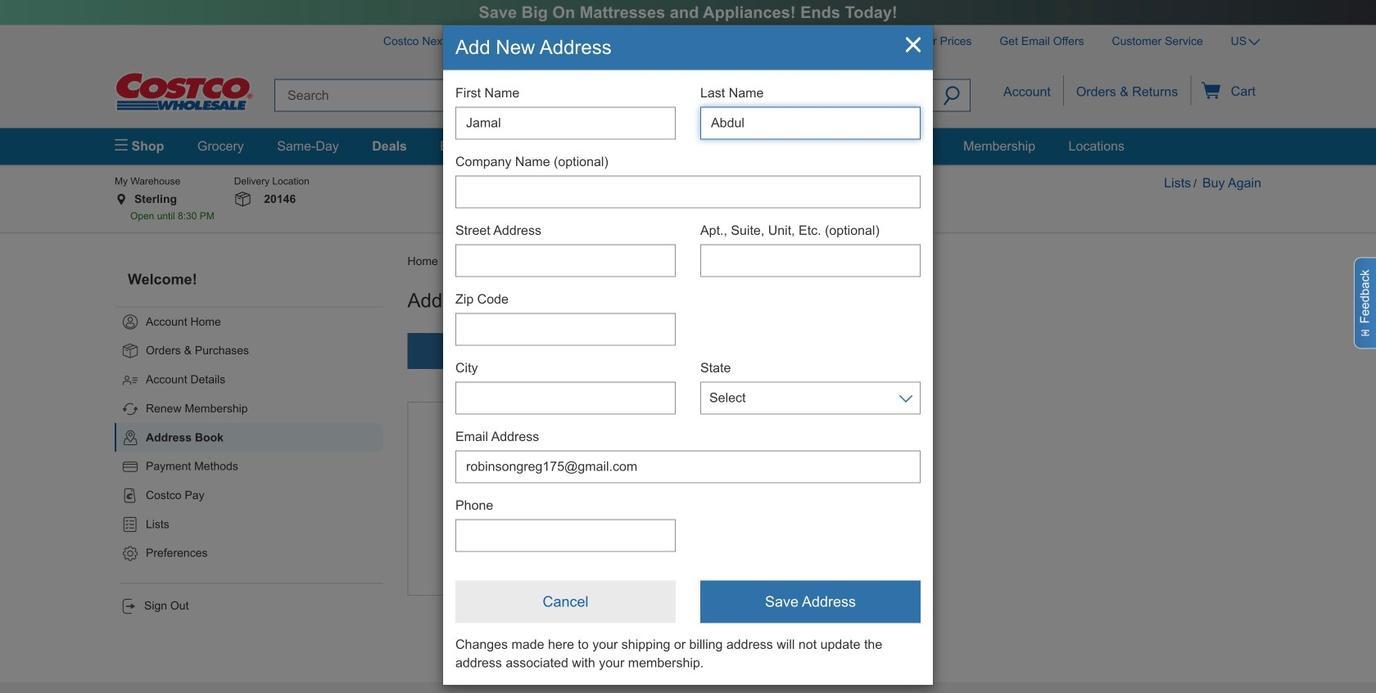Task type: describe. For each thing, give the bounding box(es) containing it.
patient address navigation tab list
[[408, 333, 822, 369]]

search image
[[944, 87, 960, 109]]

close image
[[906, 37, 921, 54]]

signout image
[[120, 598, 138, 616]]

costco us homepage image
[[115, 72, 254, 112]]



Task type: locate. For each thing, give the bounding box(es) containing it.
main element
[[115, 128, 1262, 165]]

Search text field
[[274, 79, 934, 112], [274, 79, 934, 112]]

None telephone field
[[456, 520, 676, 552]]

None text field
[[701, 107, 921, 140], [456, 176, 921, 208], [456, 244, 676, 277], [701, 244, 921, 277], [456, 313, 676, 346], [701, 107, 921, 140], [456, 176, 921, 208], [456, 244, 676, 277], [701, 244, 921, 277], [456, 313, 676, 346]]

None text field
[[456, 107, 676, 140], [456, 382, 676, 415], [456, 451, 921, 484], [456, 107, 676, 140], [456, 382, 676, 415], [456, 451, 921, 484]]



Task type: vqa. For each thing, say whether or not it's contained in the screenshot.
16Gb Memory, 1Tb Ssd, Geforce Rtx 3050 Graphics
no



